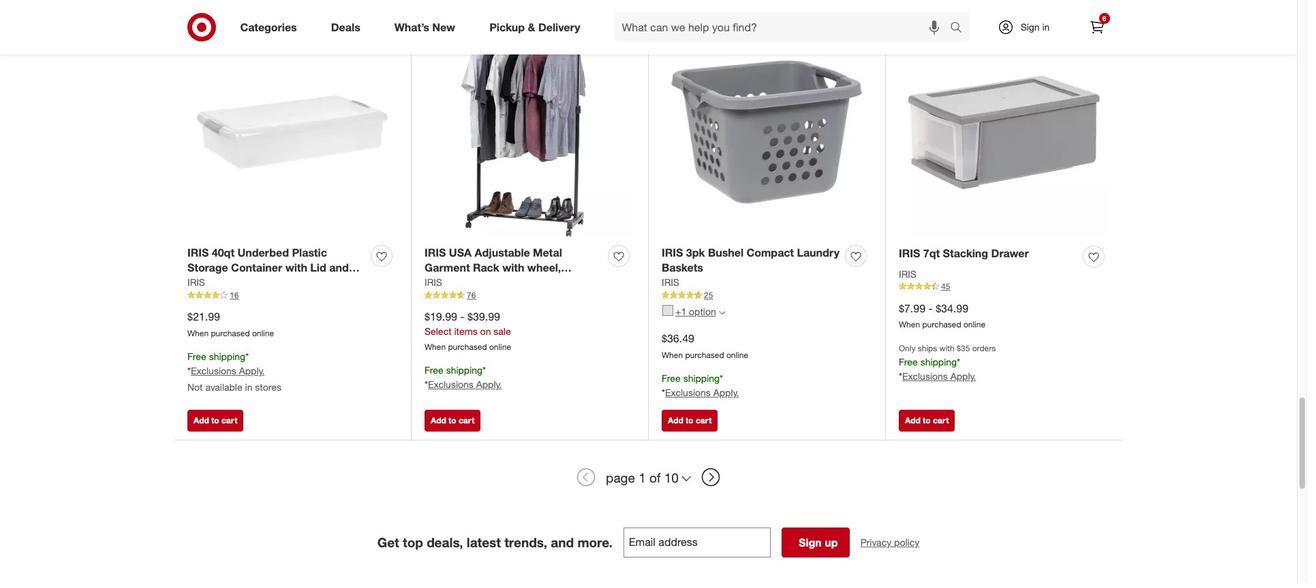 Task type: locate. For each thing, give the bounding box(es) containing it.
3 to from the left
[[686, 416, 694, 426]]

all colors image
[[719, 310, 725, 316]]

add for $36.49
[[668, 416, 683, 426]]

sign for sign up
[[799, 537, 822, 550]]

2 to from the left
[[449, 416, 456, 426]]

to
[[211, 416, 219, 426], [449, 416, 456, 426], [686, 416, 694, 426], [923, 416, 931, 426]]

iris down baskets
[[662, 277, 679, 288]]

add to cart
[[194, 416, 237, 426], [431, 416, 475, 426], [668, 416, 712, 426], [905, 416, 949, 426]]

iris up the 'garment'
[[425, 246, 446, 259]]

iris down the storage
[[187, 277, 205, 288]]

1 add to cart from the left
[[194, 416, 237, 426]]

on
[[480, 326, 491, 337]]

when down select
[[425, 342, 446, 352]]

iris up baskets
[[662, 246, 683, 259]]

iris
[[187, 246, 209, 259], [425, 246, 446, 259], [662, 246, 683, 259], [899, 246, 920, 260], [899, 268, 917, 280], [187, 277, 205, 288], [425, 277, 442, 288], [662, 277, 679, 288]]

purchased down $21.99
[[211, 329, 250, 339]]

4 to from the left
[[923, 416, 931, 426]]

free up "not"
[[187, 351, 206, 363]]

0 horizontal spatial with
[[285, 261, 307, 275]]

add to cart button for $36.49
[[662, 411, 718, 432]]

apply. inside "only ships with $35 orders free shipping * * exclusions apply."
[[951, 371, 976, 383]]

and right lid
[[329, 261, 349, 275]]

* down on
[[483, 365, 486, 376]]

- for $19.99
[[460, 310, 465, 324]]

iris 7qt stacking drawer image
[[899, 27, 1110, 238], [899, 27, 1110, 238]]

when down $7.99
[[899, 320, 920, 330]]

when down $36.49
[[662, 350, 683, 361]]

online inside $21.99 when purchased online
[[252, 329, 274, 339]]

2 horizontal spatial with
[[940, 344, 955, 354]]

exclusions inside "only ships with $35 orders free shipping * * exclusions apply."
[[902, 371, 948, 383]]

$21.99 when purchased online
[[187, 310, 274, 339]]

* up "not"
[[187, 365, 191, 377]]

purchased inside $21.99 when purchased online
[[211, 329, 250, 339]]

0 horizontal spatial in
[[245, 382, 252, 393]]

free shipping * * exclusions apply. down items
[[425, 365, 502, 390]]

with down adjustable
[[502, 261, 524, 275]]

iris link
[[899, 268, 917, 281], [187, 276, 205, 290], [425, 276, 442, 290], [662, 276, 679, 290]]

online inside $19.99 - $39.99 select items on sale when purchased online
[[489, 342, 511, 352]]

free
[[187, 351, 206, 363], [899, 357, 918, 368], [425, 365, 444, 376], [662, 373, 681, 384]]

purchased inside $19.99 - $39.99 select items on sale when purchased online
[[448, 342, 487, 352]]

What can we help you find? suggestions appear below search field
[[614, 12, 953, 42]]

to for $36.49
[[686, 416, 694, 426]]

0 horizontal spatial sign
[[799, 537, 822, 550]]

free shipping * * exclusions apply. down $36.49 when purchased online
[[662, 373, 739, 399]]

exclusions for iris usa adjustable metal garment rack with wheel, clothing rack
[[428, 379, 474, 390]]

sign in
[[1021, 21, 1050, 33]]

rack
[[473, 261, 499, 275], [471, 277, 498, 290]]

1 cart from the left
[[221, 416, 237, 426]]

free down select
[[425, 365, 444, 376]]

what's
[[394, 20, 429, 34]]

iris for iris 7qt stacking drawer
[[899, 246, 920, 260]]

1 horizontal spatial free shipping * * exclusions apply.
[[662, 373, 739, 399]]

in inside free shipping * * exclusions apply. not available in stores
[[245, 382, 252, 393]]

6 link
[[1082, 12, 1112, 42]]

apply. down $36.49 when purchased online
[[713, 387, 739, 399]]

in left stores
[[245, 382, 252, 393]]

iris inside iris 40qt underbed plastic storage container with lid and buckles clear
[[187, 246, 209, 259]]

0 horizontal spatial free shipping * * exclusions apply.
[[425, 365, 502, 390]]

- inside $19.99 - $39.99 select items on sale when purchased online
[[460, 310, 465, 324]]

free for iris 3pk bushel compact laundry baskets
[[662, 373, 681, 384]]

shipping for iris usa adjustable metal garment rack with wheel, clothing rack
[[446, 365, 483, 376]]

* down only
[[899, 371, 902, 383]]

page 1 of 10
[[606, 470, 679, 486]]

3 add to cart from the left
[[668, 416, 712, 426]]

- inside $7.99 - $34.99 when purchased online
[[929, 302, 933, 315]]

trends,
[[504, 535, 547, 551]]

shipping up available
[[209, 351, 245, 363]]

shipping inside free shipping * * exclusions apply. not available in stores
[[209, 351, 245, 363]]

iris link down baskets
[[662, 276, 679, 290]]

iris 40qt underbed plastic storage container with lid and buckles clear image
[[187, 27, 397, 237], [187, 27, 397, 237]]

4 add to cart from the left
[[905, 416, 949, 426]]

1 horizontal spatial and
[[551, 535, 574, 551]]

with inside iris 40qt underbed plastic storage container with lid and buckles clear
[[285, 261, 307, 275]]

4 add to cart button from the left
[[899, 411, 955, 432]]

cart
[[221, 416, 237, 426], [459, 416, 475, 426], [696, 416, 712, 426], [933, 416, 949, 426]]

+1 option
[[675, 306, 716, 318]]

sign left up
[[799, 537, 822, 550]]

iris link down the storage
[[187, 276, 205, 290]]

- right $7.99
[[929, 302, 933, 315]]

purchased down items
[[448, 342, 487, 352]]

$19.99
[[425, 310, 457, 324]]

and
[[329, 261, 349, 275], [551, 535, 574, 551]]

wheel,
[[527, 261, 561, 275]]

iris 3pk bushel compact laundry baskets link
[[662, 245, 840, 276]]

1 horizontal spatial -
[[929, 302, 933, 315]]

$7.99 - $34.99 when purchased online
[[899, 302, 986, 330]]

shipping for iris 40qt underbed plastic storage container with lid and buckles clear
[[209, 351, 245, 363]]

free shipping * * exclusions apply.
[[425, 365, 502, 390], [662, 373, 739, 399]]

free down $36.49
[[662, 373, 681, 384]]

to for $19.99 - $39.99
[[449, 416, 456, 426]]

0 vertical spatial in
[[1042, 21, 1050, 33]]

stores
[[255, 382, 281, 393]]

shipping for iris 3pk bushel compact laundry baskets
[[683, 373, 720, 384]]

apply. inside free shipping * * exclusions apply. not available in stores
[[239, 365, 265, 377]]

and left more. at left bottom
[[551, 535, 574, 551]]

with for underbed
[[285, 261, 307, 275]]

iris up $7.99
[[899, 268, 917, 280]]

drawer
[[991, 246, 1029, 260]]

add to cart button for $7.99 - $34.99
[[899, 411, 955, 432]]

exclusions apply. link down items
[[428, 379, 502, 390]]

clear
[[232, 277, 259, 290]]

iris up the storage
[[187, 246, 209, 259]]

iris 3pk bushel compact laundry baskets image
[[662, 27, 872, 237], [662, 27, 872, 237]]

garment
[[425, 261, 470, 275]]

add to cart button for $19.99 - $39.99
[[425, 411, 481, 432]]

exclusions down ships
[[902, 371, 948, 383]]

* down $21.99 when purchased online
[[245, 351, 249, 363]]

add for $19.99 - $39.99
[[431, 416, 446, 426]]

3 cart from the left
[[696, 416, 712, 426]]

+1
[[675, 306, 686, 318]]

purchased down $34.99
[[922, 320, 961, 330]]

iris link up $7.99
[[899, 268, 917, 281]]

iris 3pk bushel compact laundry baskets
[[662, 246, 840, 275]]

laundry
[[797, 246, 840, 259]]

add
[[194, 416, 209, 426], [431, 416, 446, 426], [668, 416, 683, 426], [905, 416, 921, 426]]

get
[[377, 535, 399, 551]]

4 add from the left
[[905, 416, 921, 426]]

plastic
[[292, 246, 327, 259]]

with down plastic
[[285, 261, 307, 275]]

1 horizontal spatial with
[[502, 261, 524, 275]]

iris link for iris 7qt stacking drawer
[[899, 268, 917, 281]]

free inside free shipping * * exclusions apply. not available in stores
[[187, 351, 206, 363]]

1 add from the left
[[194, 416, 209, 426]]

purchased down $36.49
[[685, 350, 724, 361]]

apply.
[[239, 365, 265, 377], [951, 371, 976, 383], [476, 379, 502, 390], [713, 387, 739, 399]]

0 vertical spatial and
[[329, 261, 349, 275]]

sign left 6 link
[[1021, 21, 1040, 33]]

apply. up stores
[[239, 365, 265, 377]]

deals,
[[427, 535, 463, 551]]

rack up $39.99 on the left bottom of page
[[471, 277, 498, 290]]

2 cart from the left
[[459, 416, 475, 426]]

items
[[454, 326, 478, 337]]

buckles
[[187, 277, 229, 290]]

0 horizontal spatial -
[[460, 310, 465, 324]]

None text field
[[623, 528, 771, 558]]

25
[[704, 290, 713, 301]]

exclusions apply. link up available
[[191, 365, 265, 377]]

exclusions
[[191, 365, 236, 377], [902, 371, 948, 383], [428, 379, 474, 390], [665, 387, 711, 399]]

iris inside iris 3pk bushel compact laundry baskets
[[662, 246, 683, 259]]

4 cart from the left
[[933, 416, 949, 426]]

categories link
[[229, 12, 314, 42]]

0 vertical spatial sign
[[1021, 21, 1040, 33]]

shipping down items
[[446, 365, 483, 376]]

apply. for iris 3pk bushel compact laundry baskets
[[713, 387, 739, 399]]

1 horizontal spatial in
[[1042, 21, 1050, 33]]

1 horizontal spatial sign
[[1021, 21, 1040, 33]]

1 vertical spatial and
[[551, 535, 574, 551]]

pickup & delivery
[[489, 20, 580, 34]]

iris usa adjustable metal garment rack with wheel, clothing rack image
[[425, 27, 635, 237], [425, 27, 635, 237]]

purchased
[[922, 320, 961, 330], [211, 329, 250, 339], [448, 342, 487, 352], [685, 350, 724, 361]]

1 add to cart button from the left
[[187, 411, 244, 432]]

16 link
[[187, 290, 397, 302]]

iris left 7qt
[[899, 246, 920, 260]]

iris link down the 'garment'
[[425, 276, 442, 290]]

3 add from the left
[[668, 416, 683, 426]]

shipping down $36.49 when purchased online
[[683, 373, 720, 384]]

6
[[1103, 14, 1106, 22]]

purchased inside $36.49 when purchased online
[[685, 350, 724, 361]]

what's new
[[394, 20, 455, 34]]

2 add from the left
[[431, 416, 446, 426]]

exclusions up available
[[191, 365, 236, 377]]

storage
[[187, 261, 228, 275]]

sign up button
[[782, 528, 850, 558]]

- up items
[[460, 310, 465, 324]]

1 vertical spatial in
[[245, 382, 252, 393]]

exclusions for iris 40qt underbed plastic storage container with lid and buckles clear
[[191, 365, 236, 377]]

iris inside iris usa adjustable metal garment rack with wheel, clothing rack
[[425, 246, 446, 259]]

add for $7.99 - $34.99
[[905, 416, 921, 426]]

in left 6 link
[[1042, 21, 1050, 33]]

exclusions down $36.49 when purchased online
[[665, 387, 711, 399]]

3 add to cart button from the left
[[662, 411, 718, 432]]

page 1 of 10 button
[[600, 463, 697, 493]]

exclusions down select
[[428, 379, 474, 390]]

sign
[[1021, 21, 1040, 33], [799, 537, 822, 550]]

* down select
[[425, 379, 428, 390]]

with inside iris usa adjustable metal garment rack with wheel, clothing rack
[[502, 261, 524, 275]]

when down $21.99
[[187, 329, 209, 339]]

shipping down ships
[[921, 357, 957, 368]]

page
[[606, 470, 635, 486]]

sign for sign in
[[1021, 21, 1040, 33]]

-
[[929, 302, 933, 315], [460, 310, 465, 324]]

sign inside button
[[799, 537, 822, 550]]

iris down the 'garment'
[[425, 277, 442, 288]]

10
[[664, 470, 679, 486]]

free down only
[[899, 357, 918, 368]]

exclusions apply. link down $36.49 when purchased online
[[665, 387, 739, 399]]

1 to from the left
[[211, 416, 219, 426]]

$35
[[957, 344, 970, 354]]

rack down adjustable
[[473, 261, 499, 275]]

$7.99
[[899, 302, 926, 315]]

2 add to cart from the left
[[431, 416, 475, 426]]

* down $36.49
[[662, 387, 665, 399]]

select
[[425, 326, 452, 337]]

&
[[528, 20, 535, 34]]

when inside $7.99 - $34.99 when purchased online
[[899, 320, 920, 330]]

1 vertical spatial sign
[[799, 537, 822, 550]]

iris 40qt underbed plastic storage container with lid and buckles clear
[[187, 246, 349, 290]]

get top deals, latest trends, and more.
[[377, 535, 613, 551]]

$36.49 when purchased online
[[662, 332, 748, 361]]

40qt
[[212, 246, 234, 259]]

- for $7.99
[[929, 302, 933, 315]]

delivery
[[538, 20, 580, 34]]

exclusions inside free shipping * * exclusions apply. not available in stores
[[191, 365, 236, 377]]

in
[[1042, 21, 1050, 33], [245, 382, 252, 393]]

2 add to cart button from the left
[[425, 411, 481, 432]]

apply. down $35
[[951, 371, 976, 383]]

apply. down on
[[476, 379, 502, 390]]

0 horizontal spatial and
[[329, 261, 349, 275]]

with left $35
[[940, 344, 955, 354]]



Task type: vqa. For each thing, say whether or not it's contained in the screenshot.
IRIS 3pk Bushel Compact Laundry Baskets the shipping
yes



Task type: describe. For each thing, give the bounding box(es) containing it.
shipping inside "only ships with $35 orders free shipping * * exclusions apply."
[[921, 357, 957, 368]]

bushel
[[708, 246, 744, 259]]

76 link
[[425, 290, 635, 302]]

apply. for iris usa adjustable metal garment rack with wheel, clothing rack
[[476, 379, 502, 390]]

online inside $7.99 - $34.99 when purchased online
[[964, 320, 986, 330]]

to for $21.99
[[211, 416, 219, 426]]

exclusions for iris 3pk bushel compact laundry baskets
[[665, 387, 711, 399]]

apply. for iris 40qt underbed plastic storage container with lid and buckles clear
[[239, 365, 265, 377]]

45
[[941, 282, 950, 292]]

add for $21.99
[[194, 416, 209, 426]]

free inside "only ships with $35 orders free shipping * * exclusions apply."
[[899, 357, 918, 368]]

free shipping * * exclusions apply. not available in stores
[[187, 351, 281, 393]]

iris usa adjustable metal garment rack with wheel, clothing rack
[[425, 246, 562, 290]]

free for iris usa adjustable metal garment rack with wheel, clothing rack
[[425, 365, 444, 376]]

when inside $21.99 when purchased online
[[187, 329, 209, 339]]

only
[[899, 344, 916, 354]]

adjustable
[[475, 246, 530, 259]]

16
[[230, 290, 239, 301]]

new
[[432, 20, 455, 34]]

metal
[[533, 246, 562, 259]]

not
[[187, 382, 203, 393]]

stacking
[[943, 246, 988, 260]]

lid
[[310, 261, 326, 275]]

cart for $19.99 - $39.99
[[459, 416, 475, 426]]

categories
[[240, 20, 297, 34]]

iris for iris 40qt underbed plastic storage container with lid and buckles clear
[[187, 246, 209, 259]]

45 link
[[899, 281, 1110, 293]]

1
[[639, 470, 646, 486]]

latest
[[467, 535, 501, 551]]

baskets
[[662, 261, 703, 275]]

top
[[403, 535, 423, 551]]

pickup & delivery link
[[478, 12, 597, 42]]

$39.99
[[468, 310, 500, 324]]

iris usa adjustable metal garment rack with wheel, clothing rack link
[[425, 245, 603, 290]]

exclusions apply. link down ships
[[902, 371, 976, 383]]

up
[[825, 537, 838, 550]]

iris 7qt stacking drawer link
[[899, 246, 1029, 261]]

ships
[[918, 344, 937, 354]]

free shipping * * exclusions apply. for $36.49
[[662, 373, 739, 399]]

orders
[[972, 344, 996, 354]]

76
[[467, 290, 476, 301]]

privacy
[[861, 537, 892, 549]]

option
[[689, 306, 716, 318]]

white image
[[662, 305, 673, 316]]

and inside iris 40qt underbed plastic storage container with lid and buckles clear
[[329, 261, 349, 275]]

add to cart for $7.99 - $34.99
[[905, 416, 949, 426]]

$19.99 - $39.99 select items on sale when purchased online
[[425, 310, 511, 352]]

$34.99
[[936, 302, 969, 315]]

25 link
[[662, 290, 872, 302]]

free for iris 40qt underbed plastic storage container with lid and buckles clear
[[187, 351, 206, 363]]

with inside "only ships with $35 orders free shipping * * exclusions apply."
[[940, 344, 955, 354]]

* down $35
[[957, 357, 960, 368]]

cart for $21.99
[[221, 416, 237, 426]]

$36.49
[[662, 332, 694, 346]]

* down $36.49 when purchased online
[[720, 373, 723, 384]]

available
[[205, 382, 242, 393]]

only ships with $35 orders free shipping * * exclusions apply.
[[899, 344, 996, 383]]

+1 option button
[[656, 301, 731, 323]]

search
[[944, 22, 976, 35]]

cart for $7.99 - $34.99
[[933, 416, 949, 426]]

iris for iris link corresponding to iris 40qt underbed plastic storage container with lid and buckles clear
[[187, 277, 205, 288]]

purchased inside $7.99 - $34.99 when purchased online
[[922, 320, 961, 330]]

clothing
[[425, 277, 468, 290]]

free shipping * * exclusions apply. for $19.99 - $39.99
[[425, 365, 502, 390]]

iris link for iris 3pk bushel compact laundry baskets
[[662, 276, 679, 290]]

3pk
[[686, 246, 705, 259]]

iris for iris 3pk bushel compact laundry baskets iris link
[[662, 277, 679, 288]]

underbed
[[238, 246, 289, 259]]

iris for iris link corresponding to iris usa adjustable metal garment rack with wheel, clothing rack
[[425, 277, 442, 288]]

1 vertical spatial rack
[[471, 277, 498, 290]]

of
[[650, 470, 661, 486]]

sign in link
[[986, 12, 1071, 42]]

container
[[231, 261, 282, 275]]

sign up
[[799, 537, 838, 550]]

$21.99
[[187, 310, 220, 324]]

all colors element
[[719, 308, 725, 316]]

cart for $36.49
[[696, 416, 712, 426]]

policy
[[894, 537, 920, 549]]

search button
[[944, 12, 976, 45]]

deals
[[331, 20, 360, 34]]

add to cart for $36.49
[[668, 416, 712, 426]]

iris 40qt underbed plastic storage container with lid and buckles clear link
[[187, 245, 365, 290]]

add to cart for $21.99
[[194, 416, 237, 426]]

sale
[[494, 326, 511, 337]]

privacy policy link
[[861, 537, 920, 550]]

add to cart for $19.99 - $39.99
[[431, 416, 475, 426]]

iris for iris 3pk bushel compact laundry baskets
[[662, 246, 683, 259]]

when inside $19.99 - $39.99 select items on sale when purchased online
[[425, 342, 446, 352]]

usa
[[449, 246, 472, 259]]

add to cart button for $21.99
[[187, 411, 244, 432]]

more.
[[578, 535, 613, 551]]

iris for iris link corresponding to iris 7qt stacking drawer
[[899, 268, 917, 280]]

when inside $36.49 when purchased online
[[662, 350, 683, 361]]

compact
[[747, 246, 794, 259]]

pickup
[[489, 20, 525, 34]]

online inside $36.49 when purchased online
[[726, 350, 748, 361]]

privacy policy
[[861, 537, 920, 549]]

iris 7qt stacking drawer
[[899, 246, 1029, 260]]

with for adjustable
[[502, 261, 524, 275]]

7qt
[[923, 246, 940, 260]]

deals link
[[319, 12, 377, 42]]

iris link for iris usa adjustable metal garment rack with wheel, clothing rack
[[425, 276, 442, 290]]

0 vertical spatial rack
[[473, 261, 499, 275]]

iris link for iris 40qt underbed plastic storage container with lid and buckles clear
[[187, 276, 205, 290]]

iris for iris usa adjustable metal garment rack with wheel, clothing rack
[[425, 246, 446, 259]]

to for $7.99 - $34.99
[[923, 416, 931, 426]]



